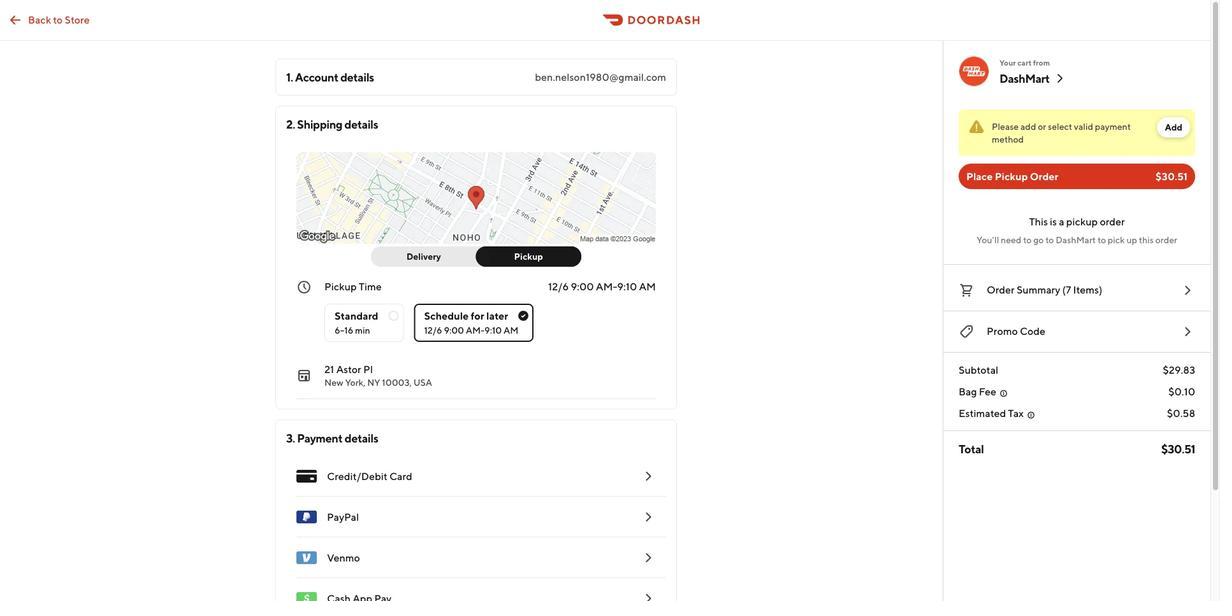 Task type: vqa. For each thing, say whether or not it's contained in the screenshot.
bottommost 12/6 9:00 AM-9:10 AM
yes



Task type: locate. For each thing, give the bounding box(es) containing it.
0 vertical spatial add new payment method image
[[641, 469, 656, 485]]

your cart from
[[1000, 58, 1050, 67]]

0 vertical spatial $30.51
[[1156, 171, 1188, 183]]

$0.58
[[1167, 408, 1195, 420]]

am inside option
[[504, 325, 519, 336]]

ny
[[367, 378, 380, 388]]

subtotal
[[959, 364, 999, 376]]

$30.51
[[1156, 171, 1188, 183], [1161, 442, 1195, 456]]

0 horizontal spatial order
[[987, 284, 1015, 296]]

1 horizontal spatial 12/6 9:00 am-9:10 am
[[548, 281, 656, 293]]

order
[[1100, 216, 1125, 228], [1156, 235, 1178, 245]]

is
[[1050, 216, 1057, 228]]

option group containing standard
[[325, 294, 656, 342]]

details
[[340, 70, 374, 84], [345, 117, 378, 131], [345, 432, 378, 445]]

your
[[1000, 58, 1016, 67]]

add new payment method image for credit/debit card
[[641, 469, 656, 485]]

this
[[1139, 235, 1154, 245]]

1 horizontal spatial 9:10
[[617, 281, 637, 293]]

9:00
[[571, 281, 594, 293], [444, 325, 464, 336]]

12/6 down schedule
[[424, 325, 442, 336]]

dashmart
[[1000, 71, 1050, 85], [1056, 235, 1096, 245]]

am
[[639, 281, 656, 293], [504, 325, 519, 336]]

back to store
[[28, 13, 90, 26]]

None radio
[[325, 304, 404, 342]]

1 add new payment method image from the top
[[641, 469, 656, 485]]

new
[[325, 378, 343, 388]]

none radio inside option group
[[414, 304, 534, 342]]

status containing please add or select valid payment method
[[959, 110, 1195, 156]]

order up 'this'
[[1030, 171, 1059, 183]]

details right 1. account at the left of page
[[340, 70, 374, 84]]

pickup for pickup
[[514, 252, 543, 262]]

0 horizontal spatial 9:10
[[485, 325, 502, 336]]

promo
[[987, 325, 1018, 338]]

to right back
[[53, 13, 63, 26]]

details right 2. shipping
[[345, 117, 378, 131]]

credit/debit
[[327, 471, 387, 483]]

0 horizontal spatial dashmart
[[1000, 71, 1050, 85]]

3 add new payment method image from the top
[[641, 551, 656, 566]]

dashmart down cart
[[1000, 71, 1050, 85]]

0 vertical spatial 9:00
[[571, 281, 594, 293]]

to left go
[[1023, 235, 1032, 245]]

back
[[28, 13, 51, 26]]

1 vertical spatial pickup
[[514, 252, 543, 262]]

(7
[[1063, 284, 1071, 296]]

estimated
[[959, 408, 1006, 420]]

pickup
[[1067, 216, 1098, 228]]

1 horizontal spatial order
[[1156, 235, 1178, 245]]

2 vertical spatial add new payment method image
[[641, 551, 656, 566]]

0 vertical spatial am
[[639, 281, 656, 293]]

promo code button
[[959, 322, 1195, 342]]

select
[[1048, 121, 1072, 132]]

store
[[65, 13, 90, 26]]

2 vertical spatial details
[[345, 432, 378, 445]]

delivery or pickup selector option group
[[371, 247, 581, 267]]

none radio containing schedule for later
[[414, 304, 534, 342]]

1. account details
[[286, 70, 374, 84]]

0 vertical spatial am-
[[596, 281, 617, 293]]

order
[[1030, 171, 1059, 183], [987, 284, 1015, 296]]

0 horizontal spatial 12/6
[[424, 325, 442, 336]]

paypal
[[327, 512, 359, 524]]

12/6 down pickup option
[[548, 281, 569, 293]]

1 vertical spatial dashmart
[[1056, 235, 1096, 245]]

2 add new payment method image from the top
[[641, 510, 656, 525]]

promo code
[[987, 325, 1046, 338]]

0 vertical spatial order
[[1030, 171, 1059, 183]]

1 vertical spatial details
[[345, 117, 378, 131]]

details for 2. shipping details
[[345, 117, 378, 131]]

1 horizontal spatial pickup
[[514, 252, 543, 262]]

am-
[[596, 281, 617, 293], [466, 325, 485, 336]]

1 horizontal spatial 12/6
[[548, 281, 569, 293]]

0 vertical spatial order
[[1100, 216, 1125, 228]]

order left the summary
[[987, 284, 1015, 296]]

to inside back to store link
[[53, 13, 63, 26]]

dashmart link
[[1000, 71, 1068, 86]]

summary
[[1017, 284, 1061, 296]]

schedule for later
[[424, 310, 508, 322]]

21
[[325, 364, 334, 376]]

min
[[355, 325, 370, 336]]

$30.51 down $0.58
[[1161, 442, 1195, 456]]

2 vertical spatial pickup
[[325, 281, 357, 293]]

1 vertical spatial am-
[[466, 325, 485, 336]]

order summary (7 items) button
[[959, 281, 1195, 301]]

menu containing credit/debit card
[[286, 457, 666, 602]]

order up pick
[[1100, 216, 1125, 228]]

details up the 'credit/debit'
[[345, 432, 378, 445]]

add new payment method image
[[641, 469, 656, 485], [641, 510, 656, 525], [641, 551, 656, 566]]

method
[[992, 134, 1024, 145]]

0 horizontal spatial pickup
[[325, 281, 357, 293]]

details for 1. account details
[[340, 70, 374, 84]]

show menu image
[[296, 467, 317, 487]]

1 vertical spatial 9:10
[[485, 325, 502, 336]]

add
[[1021, 121, 1036, 132]]

0 vertical spatial pickup
[[995, 171, 1028, 183]]

0 vertical spatial details
[[340, 70, 374, 84]]

payment
[[1095, 121, 1131, 132]]

2. shipping details
[[286, 117, 378, 131]]

9:00 down pickup option
[[571, 281, 594, 293]]

9:00 down schedule
[[444, 325, 464, 336]]

Pickup radio
[[476, 247, 581, 267]]

0 vertical spatial dashmart
[[1000, 71, 1050, 85]]

items)
[[1073, 284, 1103, 296]]

1 vertical spatial order
[[1156, 235, 1178, 245]]

1 vertical spatial order
[[987, 284, 1015, 296]]

standard
[[335, 310, 378, 322]]

to
[[53, 13, 63, 26], [1023, 235, 1032, 245], [1046, 235, 1054, 245], [1098, 235, 1106, 245]]

order inside button
[[987, 284, 1015, 296]]

1 horizontal spatial 9:00
[[571, 281, 594, 293]]

0 horizontal spatial am-
[[466, 325, 485, 336]]

order right this
[[1156, 235, 1178, 245]]

1 vertical spatial 12/6
[[424, 325, 442, 336]]

12/6
[[548, 281, 569, 293], [424, 325, 442, 336]]

0 horizontal spatial order
[[1100, 216, 1125, 228]]

pickup
[[995, 171, 1028, 183], [514, 252, 543, 262], [325, 281, 357, 293]]

None radio
[[414, 304, 534, 342]]

menu
[[286, 457, 666, 602]]

1 vertical spatial 12/6 9:00 am-9:10 am
[[424, 325, 519, 336]]

none radio containing standard
[[325, 304, 404, 342]]

pickup inside option
[[514, 252, 543, 262]]

to left pick
[[1098, 235, 1106, 245]]

1 vertical spatial add new payment method image
[[641, 510, 656, 525]]

0 vertical spatial 12/6
[[548, 281, 569, 293]]

valid
[[1074, 121, 1093, 132]]

1 vertical spatial 9:00
[[444, 325, 464, 336]]

ben.nelson1980@gmail.com
[[535, 71, 666, 83]]

option group
[[325, 294, 656, 342]]

$30.51 down add button
[[1156, 171, 1188, 183]]

back to store link
[[0, 7, 97, 33]]

0 horizontal spatial 12/6 9:00 am-9:10 am
[[424, 325, 519, 336]]

pickup time
[[325, 281, 382, 293]]

1 horizontal spatial order
[[1030, 171, 1059, 183]]

0 horizontal spatial am
[[504, 325, 519, 336]]

none radio inside option group
[[325, 304, 404, 342]]

2 horizontal spatial pickup
[[995, 171, 1028, 183]]

1 horizontal spatial dashmart
[[1056, 235, 1096, 245]]

1 vertical spatial am
[[504, 325, 519, 336]]

add button
[[1157, 117, 1190, 138]]

12/6 9:00 am-9:10 am
[[548, 281, 656, 293], [424, 325, 519, 336]]

status
[[959, 110, 1195, 156]]

Delivery radio
[[371, 247, 484, 267]]

york,
[[345, 378, 366, 388]]

dashmart down this is a pickup order
[[1056, 235, 1096, 245]]

pick
[[1108, 235, 1125, 245]]

9:10
[[617, 281, 637, 293], [485, 325, 502, 336]]



Task type: describe. For each thing, give the bounding box(es) containing it.
1 vertical spatial $30.51
[[1161, 442, 1195, 456]]

$0.10
[[1169, 386, 1195, 398]]

$29.83
[[1163, 364, 1195, 376]]

order summary (7 items)
[[987, 284, 1103, 296]]

need
[[1001, 235, 1022, 245]]

21 astor pl new york,  ny 10003,  usa
[[325, 364, 432, 388]]

go
[[1034, 235, 1044, 245]]

or
[[1038, 121, 1046, 132]]

add new payment method image for venmo
[[641, 551, 656, 566]]

usa
[[414, 378, 432, 388]]

6–16
[[335, 325, 353, 336]]

you'll
[[977, 235, 999, 245]]

please add or select valid payment method
[[992, 121, 1131, 145]]

for
[[471, 310, 484, 322]]

delivery
[[407, 252, 441, 262]]

10003,
[[382, 378, 412, 388]]

add new payment method button
[[286, 579, 666, 602]]

venmo
[[327, 552, 360, 565]]

you'll need to go to dashmart to pick up this order
[[977, 235, 1178, 245]]

details for 3. payment details
[[345, 432, 378, 445]]

cart
[[1018, 58, 1032, 67]]

0 vertical spatial 12/6 9:00 am-9:10 am
[[548, 281, 656, 293]]

please
[[992, 121, 1019, 132]]

add
[[1165, 122, 1183, 133]]

1 horizontal spatial am
[[639, 281, 656, 293]]

add new payment method image
[[641, 592, 656, 602]]

up
[[1127, 235, 1137, 245]]

2. shipping
[[286, 117, 342, 131]]

add new payment method image for paypal
[[641, 510, 656, 525]]

from
[[1033, 58, 1050, 67]]

pl
[[363, 364, 373, 376]]

bag
[[959, 386, 977, 398]]

code
[[1020, 325, 1046, 338]]

credit/debit card
[[327, 471, 412, 483]]

12/6 9:00 am-9:10 am inside option group
[[424, 325, 519, 336]]

tax
[[1008, 408, 1024, 420]]

later
[[486, 310, 508, 322]]

this is a pickup order
[[1029, 216, 1125, 228]]

fee
[[979, 386, 997, 398]]

6–16 min
[[335, 325, 370, 336]]

pickup for pickup time
[[325, 281, 357, 293]]

1 horizontal spatial am-
[[596, 281, 617, 293]]

3. payment
[[286, 432, 343, 445]]

a
[[1059, 216, 1065, 228]]

place pickup order
[[967, 171, 1059, 183]]

place
[[967, 171, 993, 183]]

3. payment details
[[286, 432, 378, 445]]

1. account
[[286, 70, 338, 84]]

to right go
[[1046, 235, 1054, 245]]

this
[[1029, 216, 1048, 228]]

schedule
[[424, 310, 469, 322]]

astor
[[336, 364, 361, 376]]

card
[[390, 471, 412, 483]]

total
[[959, 442, 984, 456]]

0 horizontal spatial 9:00
[[444, 325, 464, 336]]

0 vertical spatial 9:10
[[617, 281, 637, 293]]

time
[[359, 281, 382, 293]]



